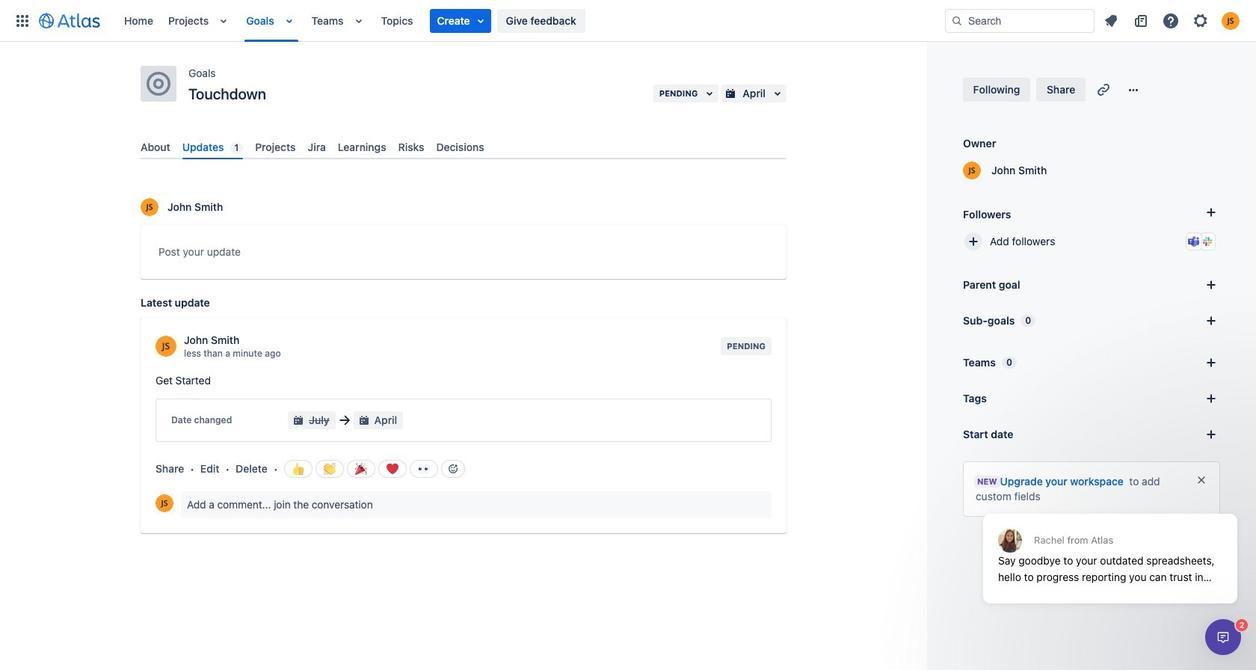 Task type: describe. For each thing, give the bounding box(es) containing it.
switch to... image
[[13, 12, 31, 30]]

:heart: image
[[386, 463, 398, 475]]

close banner image
[[1196, 474, 1208, 486]]

:thumbsup: image
[[292, 463, 304, 475]]

changed to image
[[336, 411, 353, 429]]

:eyes: image
[[418, 463, 430, 475]]

msteams logo showing  channels are connected to this goal image
[[1188, 236, 1200, 248]]

add reaction image
[[447, 463, 459, 475]]

top element
[[9, 0, 945, 42]]

add a follower image
[[1203, 203, 1221, 221]]

search image
[[951, 15, 963, 27]]

:clap: image
[[324, 463, 335, 475]]

1 horizontal spatial list
[[1098, 9, 1248, 33]]

settings image
[[1192, 12, 1210, 30]]

:clap: image
[[324, 463, 335, 475]]

goal icon image
[[147, 72, 171, 96]]

Main content area, start typing to enter text. text field
[[159, 243, 769, 266]]

0 horizontal spatial list
[[117, 0, 945, 42]]

account image
[[1222, 12, 1240, 30]]

help image
[[1162, 12, 1180, 30]]



Task type: vqa. For each thing, say whether or not it's contained in the screenshot.
the bottommost dialog
yes



Task type: locate. For each thing, give the bounding box(es) containing it.
dialog
[[976, 477, 1245, 615], [1206, 619, 1242, 655]]

Search field
[[945, 9, 1095, 33]]

None search field
[[945, 9, 1095, 33]]

:eyes: image
[[418, 463, 430, 475]]

list
[[117, 0, 945, 42], [1098, 9, 1248, 33]]

list item inside list
[[430, 9, 491, 33]]

add team image
[[1203, 354, 1221, 372]]

:thumbsup: image
[[292, 463, 304, 475]]

list item
[[430, 9, 491, 33]]

:heart: image
[[386, 463, 398, 475]]

add tag image
[[1203, 390, 1221, 408]]

1 vertical spatial dialog
[[1206, 619, 1242, 655]]

:tada: image
[[355, 463, 367, 475], [355, 463, 367, 475]]

banner
[[0, 0, 1256, 42]]

more icon image
[[1125, 81, 1143, 99]]

slack logo showing nan channels are connected to this goal image
[[1202, 236, 1214, 248]]

add follower image
[[965, 233, 983, 251]]

set start date image
[[1203, 426, 1221, 444]]

notifications image
[[1102, 12, 1120, 30]]

tab list
[[135, 135, 793, 159]]

0 vertical spatial dialog
[[976, 477, 1245, 615]]



